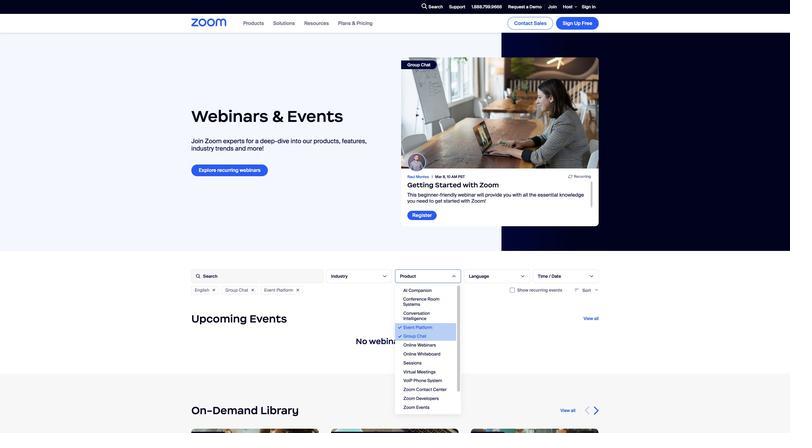 Task type: vqa. For each thing, say whether or not it's contained in the screenshot.
third ENGLISH "link" from the left
no



Task type: describe. For each thing, give the bounding box(es) containing it.
zoom call 16 image
[[401, 57, 599, 169]]

with left the in the top of the page
[[513, 192, 522, 198]]

online whiteboard
[[404, 351, 441, 357]]

essential
[[538, 192, 558, 198]]

online for online webinars
[[404, 342, 416, 348]]

deep-
[[260, 137, 278, 145]]

getting
[[407, 181, 434, 189]]

products button
[[243, 20, 264, 27]]

for
[[246, 137, 254, 145]]

free
[[582, 20, 592, 26]]

& for plans
[[352, 20, 355, 26]]

conference room systems
[[403, 296, 440, 307]]

search
[[429, 4, 443, 10]]

into
[[291, 137, 301, 145]]

1 vertical spatial platform
[[416, 325, 433, 330]]

all inside getting started with zoom this beginner-friendly webinar will provide you with all the essential knowledge you need to get started with zoom!
[[523, 192, 528, 198]]

0 vertical spatial view all link
[[584, 316, 599, 321]]

1 horizontal spatial webinars
[[369, 336, 406, 346]]

zoom for zoom developers
[[404, 396, 415, 401]]

webinars inside explore recurring webinars link
[[240, 167, 261, 174]]

no
[[356, 336, 367, 346]]

host button
[[560, 0, 579, 14]]

pricing
[[357, 20, 373, 26]]

join link
[[545, 0, 560, 14]]

sign up free link
[[556, 17, 599, 30]]

virtual
[[404, 369, 416, 375]]

request a demo link
[[505, 0, 545, 14]]

provide
[[485, 192, 502, 198]]

on-demand library
[[191, 404, 299, 417]]

resources
[[304, 20, 329, 27]]

sales
[[534, 20, 547, 26]]

support link
[[446, 0, 469, 14]]

pst
[[458, 174, 465, 179]]

will
[[477, 192, 484, 198]]

contact sales
[[514, 20, 547, 26]]

trends
[[215, 145, 234, 153]]

conversation
[[403, 311, 430, 316]]

resources button
[[304, 20, 329, 27]]

beginner-
[[418, 192, 440, 198]]

conference
[[403, 296, 427, 302]]

1 vertical spatial contact
[[416, 387, 432, 392]]

plans & pricing link
[[338, 20, 373, 26]]

system
[[427, 378, 442, 384]]

explore
[[199, 167, 216, 174]]

online for online whiteboard
[[404, 351, 416, 357]]

raul montes image
[[408, 154, 425, 171]]

am
[[452, 174, 457, 179]]

0 vertical spatial events
[[287, 106, 343, 126]]

solutions
[[273, 20, 295, 27]]

raul
[[407, 174, 415, 179]]

a inside join zoom experts for a deep-dive into our products, features, industry trends and more!
[[255, 137, 259, 145]]

zoom for zoom contact center
[[404, 387, 415, 392]]

0 horizontal spatial you
[[407, 198, 415, 204]]

to
[[429, 198, 434, 204]]

10
[[447, 174, 451, 179]]

2 vertical spatial all
[[571, 408, 576, 413]]

1 vertical spatial webinars
[[417, 342, 436, 348]]

demo
[[530, 4, 542, 9]]

and
[[235, 145, 246, 153]]

dive
[[278, 137, 289, 145]]

show
[[517, 287, 529, 293]]

support
[[449, 4, 465, 9]]

register link
[[407, 211, 437, 220]]

started
[[435, 181, 461, 189]]

0 horizontal spatial view
[[561, 408, 570, 413]]

events for zoom events
[[416, 405, 430, 410]]

1 vertical spatial group
[[225, 287, 238, 293]]

1.888.799.9666
[[472, 4, 502, 9]]

experts
[[223, 137, 245, 145]]

sign in link
[[579, 0, 599, 14]]

8,
[[443, 174, 446, 179]]

found!
[[408, 336, 434, 346]]

1 vertical spatial chat
[[239, 287, 248, 293]]

1 vertical spatial view all link
[[561, 408, 576, 413]]

companion
[[409, 288, 432, 293]]

features,
[[342, 137, 367, 145]]

show recurring events
[[517, 287, 562, 293]]

0 horizontal spatial webinars
[[191, 106, 268, 126]]

zoom contact center
[[404, 387, 447, 392]]

zoom!
[[471, 198, 486, 204]]

events
[[549, 287, 562, 293]]

0 vertical spatial platform
[[276, 287, 293, 293]]

raul montes
[[407, 174, 429, 179]]

sign up free
[[563, 20, 592, 26]]

with up "webinar"
[[463, 181, 478, 189]]

more!
[[247, 145, 264, 153]]

contact sales link
[[508, 17, 553, 30]]

industry
[[191, 145, 214, 153]]

1 vertical spatial event platform
[[404, 325, 433, 330]]

explore recurring webinars link
[[191, 165, 268, 176]]

up
[[574, 20, 581, 26]]

no webinars found!
[[356, 336, 434, 346]]

sessions
[[404, 360, 422, 366]]

recurring for show
[[529, 287, 548, 293]]



Task type: locate. For each thing, give the bounding box(es) containing it.
request
[[508, 4, 525, 9]]

zoom down voip
[[404, 387, 415, 392]]

1 vertical spatial all
[[594, 316, 599, 321]]

online up online whiteboard
[[404, 342, 416, 348]]

financial services_experiences_2 image
[[331, 429, 459, 433]]

0 vertical spatial view all
[[584, 316, 599, 321]]

1 vertical spatial join
[[191, 137, 203, 145]]

with left zoom!
[[461, 198, 470, 204]]

1 vertical spatial events
[[250, 312, 287, 326]]

sign for sign in
[[582, 4, 591, 9]]

need
[[417, 198, 428, 204]]

1 horizontal spatial event platform
[[404, 325, 433, 330]]

1 horizontal spatial you
[[503, 192, 511, 198]]

room
[[428, 296, 440, 302]]

0 horizontal spatial platform
[[276, 287, 293, 293]]

solutions button
[[273, 20, 295, 27]]

1 vertical spatial event
[[404, 325, 415, 330]]

recurring for explore
[[217, 167, 239, 174]]

join left the host
[[548, 4, 557, 9]]

join zoom experts for a deep-dive into our products, features, industry trends and more!
[[191, 137, 367, 153]]

0 vertical spatial online
[[404, 342, 416, 348]]

1 horizontal spatial view all
[[584, 316, 599, 321]]

0 horizontal spatial &
[[272, 106, 283, 126]]

0 horizontal spatial view all
[[561, 408, 576, 413]]

recurring right explore
[[217, 167, 239, 174]]

mar
[[435, 174, 442, 179]]

2 online from the top
[[404, 351, 416, 357]]

hybrid workforce_experiences_mock-1 image
[[191, 429, 319, 433]]

contact
[[514, 20, 533, 26], [416, 387, 432, 392]]

join inside join zoom experts for a deep-dive into our products, features, industry trends and more!
[[191, 137, 203, 145]]

event platform down "intelligence"
[[404, 325, 433, 330]]

products
[[243, 20, 264, 27]]

getting started with zoom this beginner-friendly webinar will provide you with all the essential knowledge you need to get started with zoom!
[[407, 181, 584, 204]]

search image
[[422, 4, 427, 9], [422, 4, 427, 9]]

sign for sign up free
[[563, 20, 573, 26]]

0 vertical spatial webinars
[[191, 106, 268, 126]]

on-
[[191, 404, 213, 417]]

0 vertical spatial event
[[264, 287, 275, 293]]

zoom for zoom events
[[404, 405, 415, 410]]

webinars up whiteboard
[[417, 342, 436, 348]]

started
[[444, 198, 460, 204]]

1 vertical spatial view
[[561, 408, 570, 413]]

mar 8, 10 am pst
[[435, 174, 465, 179]]

date
[[552, 273, 561, 279]]

systems
[[403, 302, 420, 307]]

explore recurring webinars
[[199, 167, 261, 174]]

center
[[433, 387, 447, 392]]

a right for
[[255, 137, 259, 145]]

1 horizontal spatial view
[[584, 316, 593, 321]]

language
[[469, 273, 489, 279]]

0 vertical spatial group chat
[[407, 62, 431, 68]]

webinars & events
[[191, 106, 343, 126]]

group chat
[[407, 62, 431, 68], [225, 287, 248, 293], [404, 334, 426, 339]]

0 horizontal spatial a
[[255, 137, 259, 145]]

developers
[[416, 396, 439, 401]]

join for join
[[548, 4, 557, 9]]

zoom up zoom one
[[404, 405, 415, 410]]

zoom logo image
[[191, 19, 226, 27]]

1 horizontal spatial events
[[287, 106, 343, 126]]

zoom up provide
[[480, 181, 499, 189]]

0 horizontal spatial view all link
[[561, 408, 576, 413]]

webinar
[[458, 192, 476, 198]]

zoom inside getting started with zoom this beginner-friendly webinar will provide you with all the essential knowledge you need to get started with zoom!
[[480, 181, 499, 189]]

event platform down search field
[[264, 287, 293, 293]]

0 horizontal spatial join
[[191, 137, 203, 145]]

0 vertical spatial join
[[548, 4, 557, 9]]

chat inside group chat link
[[421, 62, 431, 68]]

0 vertical spatial event platform
[[264, 287, 293, 293]]

1 horizontal spatial event
[[404, 325, 415, 330]]

event down search field
[[264, 287, 275, 293]]

/
[[549, 273, 551, 279]]

zoom inside join zoom experts for a deep-dive into our products, features, industry trends and more!
[[205, 137, 222, 145]]

ai companion
[[404, 288, 432, 293]]

0 horizontal spatial webinars
[[240, 167, 261, 174]]

zoom
[[205, 137, 222, 145], [480, 181, 499, 189], [404, 387, 415, 392], [404, 396, 415, 401], [404, 405, 415, 410], [404, 414, 415, 419]]

you left need
[[407, 198, 415, 204]]

0 vertical spatial contact
[[514, 20, 533, 26]]

register
[[412, 212, 432, 219]]

this
[[407, 192, 417, 198]]

join for join zoom experts for a deep-dive into our products, features, industry trends and more!
[[191, 137, 203, 145]]

join left trends at top left
[[191, 137, 203, 145]]

0 horizontal spatial recurring
[[217, 167, 239, 174]]

recurring
[[217, 167, 239, 174], [529, 287, 548, 293]]

platform
[[276, 287, 293, 293], [416, 325, 433, 330]]

0 vertical spatial chat
[[421, 62, 431, 68]]

phone
[[414, 378, 426, 384]]

2 horizontal spatial events
[[416, 405, 430, 410]]

1 vertical spatial recurring
[[529, 287, 548, 293]]

0 vertical spatial all
[[523, 192, 528, 198]]

0 horizontal spatial sign
[[563, 20, 573, 26]]

online up sessions
[[404, 351, 416, 357]]

in
[[592, 4, 596, 9]]

products,
[[314, 137, 341, 145]]

1 horizontal spatial platform
[[416, 325, 433, 330]]

a left demo
[[526, 4, 529, 9]]

2 vertical spatial group chat
[[404, 334, 426, 339]]

2 vertical spatial chat
[[417, 334, 426, 339]]

webinars
[[191, 106, 268, 126], [417, 342, 436, 348]]

product
[[400, 273, 416, 279]]

0 vertical spatial recurring
[[217, 167, 239, 174]]

0 vertical spatial sign
[[582, 4, 591, 9]]

0 horizontal spatial event
[[264, 287, 275, 293]]

1 horizontal spatial a
[[526, 4, 529, 9]]

2 vertical spatial group
[[404, 334, 416, 339]]

0 vertical spatial view
[[584, 316, 593, 321]]

contact down voip phone system
[[416, 387, 432, 392]]

online
[[404, 342, 416, 348], [404, 351, 416, 357]]

raul montes link
[[407, 174, 435, 179]]

sign in
[[582, 4, 596, 9]]

english
[[195, 287, 209, 293]]

group chat link
[[401, 57, 599, 169]]

1 vertical spatial online
[[404, 351, 416, 357]]

& right plans
[[352, 20, 355, 26]]

conversation intelligence
[[403, 311, 430, 321]]

0 horizontal spatial contact
[[416, 387, 432, 392]]

with
[[463, 181, 478, 189], [513, 192, 522, 198], [461, 198, 470, 204]]

meetings
[[417, 369, 436, 375]]

&
[[352, 20, 355, 26], [272, 106, 283, 126]]

Search field
[[191, 269, 323, 283]]

host
[[563, 4, 573, 10]]

1 horizontal spatial join
[[548, 4, 557, 9]]

view all link
[[584, 316, 599, 321], [561, 408, 576, 413]]

None search field
[[399, 2, 420, 12]]

1 vertical spatial &
[[272, 106, 283, 126]]

recurring
[[574, 174, 591, 179]]

0 vertical spatial &
[[352, 20, 355, 26]]

ai
[[404, 288, 408, 293]]

1 online from the top
[[404, 342, 416, 348]]

zoom left one on the right of the page
[[404, 414, 415, 419]]

upcoming events
[[191, 312, 287, 326]]

whiteboard
[[417, 351, 441, 357]]

event
[[264, 287, 275, 293], [404, 325, 415, 330]]

plans & pricing
[[338, 20, 373, 26]]

recurring down time
[[529, 287, 548, 293]]

industry
[[331, 273, 348, 279]]

0 vertical spatial group
[[407, 62, 420, 68]]

get
[[435, 198, 443, 204]]

1 vertical spatial sign
[[563, 20, 573, 26]]

& for webinars
[[272, 106, 283, 126]]

2 vertical spatial events
[[416, 405, 430, 410]]

group chat inside group chat link
[[407, 62, 431, 68]]

1 vertical spatial a
[[255, 137, 259, 145]]

montes
[[416, 174, 429, 179]]

zoom for zoom one
[[404, 414, 415, 419]]

you right provide
[[503, 192, 511, 198]]

1 horizontal spatial &
[[352, 20, 355, 26]]

chat
[[421, 62, 431, 68], [239, 287, 248, 293], [417, 334, 426, 339]]

upcoming
[[191, 312, 247, 326]]

1 horizontal spatial recurring
[[529, 287, 548, 293]]

1 horizontal spatial sign
[[582, 4, 591, 9]]

1 horizontal spatial view all link
[[584, 316, 599, 321]]

our
[[303, 137, 312, 145]]

0 horizontal spatial event platform
[[264, 287, 293, 293]]

0 vertical spatial webinars
[[240, 167, 261, 174]]

voip phone system
[[404, 378, 442, 384]]

time / date
[[538, 273, 561, 279]]

72 hero_experiences_14 image
[[471, 429, 599, 433]]

webinars up experts
[[191, 106, 268, 126]]

a
[[526, 4, 529, 9], [255, 137, 259, 145]]

zoom developers
[[404, 396, 439, 401]]

events for upcoming events
[[250, 312, 287, 326]]

1 vertical spatial webinars
[[369, 336, 406, 346]]

1 horizontal spatial contact
[[514, 20, 533, 26]]

0 horizontal spatial all
[[523, 192, 528, 198]]

contact down request a demo link
[[514, 20, 533, 26]]

voip
[[404, 378, 413, 384]]

webinars down more!
[[240, 167, 261, 174]]

zoom left experts
[[205, 137, 222, 145]]

1 vertical spatial group chat
[[225, 287, 248, 293]]

friendly
[[440, 192, 457, 198]]

event down "intelligence"
[[404, 325, 415, 330]]

webinars right no at bottom left
[[369, 336, 406, 346]]

zoom up zoom events
[[404, 396, 415, 401]]

sign left up on the top of the page
[[563, 20, 573, 26]]

1 vertical spatial view all
[[561, 408, 576, 413]]

you
[[503, 192, 511, 198], [407, 198, 415, 204]]

library
[[261, 404, 299, 417]]

0 horizontal spatial events
[[250, 312, 287, 326]]

zoom one
[[404, 414, 425, 419]]

& up dive
[[272, 106, 283, 126]]

demand
[[213, 404, 258, 417]]

1 horizontal spatial webinars
[[417, 342, 436, 348]]

1 horizontal spatial all
[[571, 408, 576, 413]]

sign left in at right
[[582, 4, 591, 9]]

2 horizontal spatial all
[[594, 316, 599, 321]]

0 vertical spatial a
[[526, 4, 529, 9]]

request a demo
[[508, 4, 542, 9]]

plans
[[338, 20, 351, 26]]



